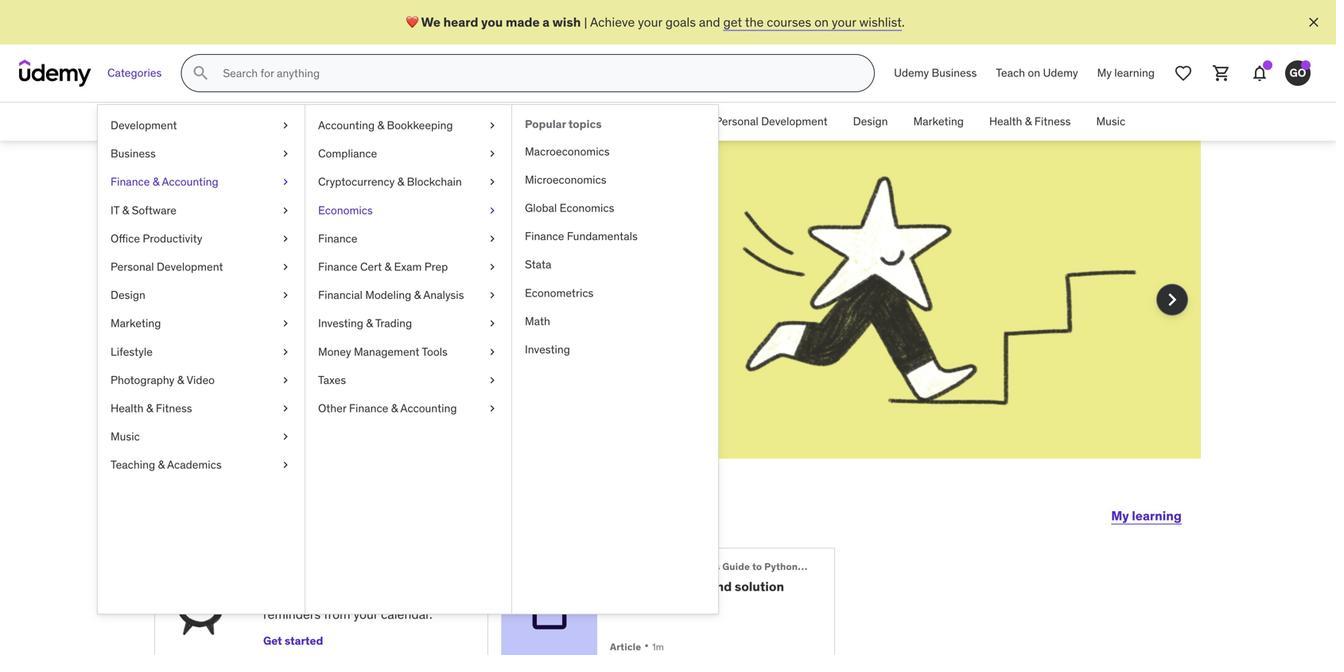Task type: locate. For each thing, give the bounding box(es) containing it.
exam
[[394, 260, 422, 274]]

investing inside investing & trading 'link'
[[318, 316, 364, 331]]

marketing down udemy business "link"
[[914, 114, 964, 129]]

day up cert
[[312, 210, 369, 251]]

.
[[902, 14, 905, 30]]

finance & accounting for health & fitness
[[373, 114, 481, 129]]

xsmall image for economics
[[486, 203, 499, 218]]

xsmall image for lifestyle
[[279, 344, 292, 360]]

cryptocurrency & blockchain link
[[306, 168, 512, 196]]

1 horizontal spatial design
[[853, 114, 888, 129]]

xsmall image
[[279, 146, 292, 162], [486, 146, 499, 162], [279, 174, 292, 190], [279, 203, 292, 218], [486, 203, 499, 218], [486, 259, 499, 275], [279, 288, 292, 303], [486, 288, 499, 303], [279, 316, 292, 332], [486, 316, 499, 332], [486, 344, 499, 360], [279, 373, 292, 388], [486, 373, 499, 388], [279, 458, 292, 473]]

popular topics
[[525, 117, 602, 131]]

1 unread notification image
[[1263, 60, 1273, 70]]

investing
[[318, 316, 364, 331], [525, 342, 570, 357]]

xsmall image inside personal development link
[[279, 259, 292, 275]]

it & software for lifestyle
[[111, 203, 177, 217]]

0 horizontal spatial it & software
[[111, 203, 177, 217]]

get left started
[[263, 634, 282, 649]]

health & fitness down teach on udemy link
[[990, 114, 1071, 129]]

economics inside "link"
[[560, 201, 615, 215]]

topics
[[569, 117, 602, 131]]

xsmall image for finance
[[486, 231, 499, 247]]

marketing up lifestyle
[[111, 316, 161, 331]]

0 horizontal spatial office productivity link
[[98, 225, 305, 253]]

get the courses on your wishlist link
[[724, 14, 902, 30]]

xsmall image for design
[[279, 288, 292, 303]]

1 horizontal spatial personal development
[[715, 114, 828, 129]]

marketing
[[914, 114, 964, 129], [111, 316, 161, 331]]

health & fitness down photography
[[111, 401, 192, 416]]

1 vertical spatial a
[[375, 210, 394, 251]]

0 horizontal spatial health & fitness link
[[98, 395, 305, 423]]

1 vertical spatial marketing
[[111, 316, 161, 331]]

1 horizontal spatial music link
[[1084, 103, 1139, 141]]

xsmall image inside teaching & academics link
[[279, 458, 292, 473]]

productivity for lifestyle
[[143, 231, 202, 246]]

business link for lifestyle
[[98, 140, 305, 168]]

trading
[[375, 316, 412, 331]]

fitness down 'photography & video'
[[156, 401, 192, 416]]

1 vertical spatial and
[[212, 315, 233, 331]]

economics
[[560, 201, 615, 215], [318, 203, 373, 217]]

popular
[[525, 117, 566, 131]]

xsmall image
[[279, 118, 292, 133], [486, 118, 499, 133], [486, 174, 499, 190], [279, 231, 292, 247], [486, 231, 499, 247], [279, 259, 292, 275], [279, 344, 292, 360], [279, 401, 292, 417], [486, 401, 499, 417], [279, 429, 292, 445]]

1 horizontal spatial fitness
[[1035, 114, 1071, 129]]

xsmall image inside investing & trading 'link'
[[486, 316, 499, 332]]

1 vertical spatial design
[[111, 288, 145, 302]]

marketing link up video
[[98, 310, 305, 338]]

to up solution
[[753, 561, 762, 573]]

design
[[853, 114, 888, 129], [111, 288, 145, 302]]

udemy business
[[894, 66, 977, 80]]

finance & accounting link down the 'development' link
[[98, 168, 305, 196]]

1 vertical spatial office productivity link
[[98, 225, 305, 253]]

achieve
[[590, 14, 635, 30]]

0 vertical spatial and
[[699, 14, 721, 30]]

xsmall image inside health & fitness link
[[279, 401, 292, 417]]

personal for health & fitness
[[715, 114, 759, 129]]

accounting down taxes link
[[401, 401, 457, 416]]

1 horizontal spatial productivity
[[630, 114, 690, 129]]

a left wish
[[543, 14, 550, 30]]

1 vertical spatial finance & accounting
[[111, 175, 218, 189]]

health
[[990, 114, 1023, 129], [111, 401, 144, 416]]

finance
[[373, 114, 413, 129], [111, 175, 150, 189], [525, 229, 564, 244], [318, 231, 358, 246], [318, 260, 358, 274], [349, 401, 389, 416]]

marketing link
[[901, 103, 977, 141], [98, 310, 305, 338]]

health down teach
[[990, 114, 1023, 129]]

0 horizontal spatial personal development link
[[98, 253, 305, 281]]

finance inside "economics" element
[[525, 229, 564, 244]]

wishlist
[[860, 14, 902, 30]]

you left made
[[481, 14, 503, 30]]

0 vertical spatial office productivity link
[[585, 103, 703, 141]]

xsmall image for accounting & bookkeeping
[[486, 118, 499, 133]]

0 horizontal spatial health
[[111, 401, 144, 416]]

programming
[[800, 561, 865, 573]]

global economics link
[[512, 194, 718, 222]]

xsmall image inside lifestyle link
[[279, 344, 292, 360]]

your down adds
[[354, 607, 378, 623]]

tools
[[422, 345, 448, 359]]

software
[[528, 114, 573, 129], [132, 203, 177, 217]]

1 vertical spatial marketing link
[[98, 310, 305, 338]]

every
[[212, 210, 305, 251]]

helps
[[265, 297, 295, 313]]

0 horizontal spatial investing
[[318, 316, 364, 331]]

and
[[699, 14, 721, 30], [212, 315, 233, 331], [709, 579, 732, 595]]

0 vertical spatial you
[[481, 14, 503, 30]]

it & software
[[507, 114, 573, 129], [111, 203, 177, 217]]

0 vertical spatial personal development
[[715, 114, 828, 129]]

business
[[932, 66, 977, 80], [303, 114, 348, 129], [111, 146, 156, 161]]

office productivity link up learning at the left of the page
[[98, 225, 305, 253]]

little up reminders
[[274, 589, 300, 605]]

1 horizontal spatial design link
[[841, 103, 901, 141]]

business for health & fitness
[[303, 114, 348, 129]]

1 horizontal spatial office
[[598, 114, 628, 129]]

0 horizontal spatial business
[[111, 146, 156, 161]]

0 vertical spatial office productivity
[[598, 114, 690, 129]]

on inside teach on udemy link
[[1028, 66, 1041, 80]]

0 horizontal spatial personal
[[111, 260, 154, 274]]

learning
[[212, 297, 262, 313]]

health & fitness link down teach on udemy link
[[977, 103, 1084, 141]]

0 horizontal spatial udemy
[[894, 66, 929, 80]]

0 horizontal spatial on
[[815, 14, 829, 30]]

and inside every day a little closer learning helps you reach your goals. keep learning and reap the rewards.
[[212, 315, 233, 331]]

a up finance cert & exam prep
[[375, 210, 394, 251]]

1 vertical spatial music
[[111, 430, 140, 444]]

business link
[[290, 103, 361, 141], [98, 140, 305, 168]]

marketing link down udemy business "link"
[[901, 103, 977, 141]]

udemy image
[[19, 60, 91, 87]]

design link
[[841, 103, 901, 141], [98, 281, 305, 310]]

your inside every day a little closer learning helps you reach your goals. keep learning and reap the rewards.
[[357, 297, 381, 313]]

0 vertical spatial little
[[400, 210, 478, 251]]

0 horizontal spatial it
[[111, 203, 120, 217]]

your inside schedule time to learn a little each day adds up. get reminders from your calendar.
[[354, 607, 378, 623]]

0 vertical spatial finance & accounting link
[[361, 103, 494, 141]]

1 vertical spatial you
[[298, 297, 319, 313]]

python
[[765, 561, 798, 573]]

investing for investing
[[525, 342, 570, 357]]

on right courses at the top right
[[815, 14, 829, 30]]

it & software link for health & fitness
[[494, 103, 585, 141]]

finance & accounting
[[373, 114, 481, 129], [111, 175, 218, 189]]

marketing for lifestyle
[[111, 316, 161, 331]]

time
[[323, 565, 351, 581]]

marketing link for health & fitness
[[901, 103, 977, 141]]

schedule time to learn a little each day adds up. get reminders from your calendar.
[[263, 565, 433, 623]]

taxes
[[318, 373, 346, 387]]

close image
[[1306, 14, 1322, 30]]

2 vertical spatial learning
[[1132, 508, 1182, 524]]

go
[[1290, 66, 1307, 80]]

1 vertical spatial fitness
[[156, 401, 192, 416]]

xsmall image inside compliance link
[[486, 146, 499, 162]]

submit search image
[[191, 64, 210, 83]]

0 horizontal spatial office productivity
[[111, 231, 202, 246]]

health down photography
[[111, 401, 144, 416]]

1 vertical spatial day
[[333, 589, 353, 605]]

learning
[[1115, 66, 1155, 80], [453, 297, 500, 313], [1132, 508, 1182, 524]]

to
[[753, 561, 762, 573], [354, 565, 366, 581]]

development for health & fitness
[[761, 114, 828, 129]]

0 horizontal spatial office
[[111, 231, 140, 246]]

udemy right teach
[[1043, 66, 1079, 80]]

and left get
[[699, 14, 721, 30]]

1 horizontal spatial office productivity link
[[585, 103, 703, 141]]

photography & video link
[[98, 366, 305, 395]]

financial
[[318, 288, 363, 302]]

little inside every day a little closer learning helps you reach your goals. keep learning and reap the rewards.
[[400, 210, 478, 251]]

1 vertical spatial office
[[111, 231, 140, 246]]

xsmall image for marketing
[[279, 316, 292, 332]]

health for health & fitness link to the top
[[990, 114, 1023, 129]]

xsmall image for other finance & accounting
[[486, 401, 499, 417]]

2 udemy from the left
[[1043, 66, 1079, 80]]

0 vertical spatial investing
[[318, 316, 364, 331]]

music
[[1097, 114, 1126, 129], [111, 430, 140, 444]]

0 horizontal spatial it & software link
[[98, 196, 305, 225]]

0 horizontal spatial health & fitness
[[111, 401, 192, 416]]

1 vertical spatial personal development
[[111, 260, 223, 274]]

teaching
[[111, 458, 155, 472]]

accounting down the 'development' link
[[162, 175, 218, 189]]

0 vertical spatial marketing link
[[901, 103, 977, 141]]

1 vertical spatial office productivity
[[111, 231, 202, 246]]

every day a little closer learning helps you reach your goals. keep learning and reap the rewards.
[[212, 210, 500, 331]]

finance for lifestyle finance & accounting link
[[111, 175, 150, 189]]

0 horizontal spatial economics
[[318, 203, 373, 217]]

personal development link for lifestyle
[[98, 253, 305, 281]]

xsmall image for it & software
[[279, 203, 292, 218]]

1 horizontal spatial personal development link
[[703, 103, 841, 141]]

get inside get started button
[[263, 634, 282, 649]]

xsmall image inside cryptocurrency & blockchain link
[[486, 174, 499, 190]]

xsmall image inside finance cert & exam prep link
[[486, 259, 499, 275]]

xsmall image inside financial modeling & analysis link
[[486, 288, 499, 303]]

1 horizontal spatial to
[[753, 561, 762, 573]]

day up from
[[333, 589, 353, 605]]

0 vertical spatial personal development link
[[703, 103, 841, 141]]

0 horizontal spatial software
[[132, 203, 177, 217]]

office productivity link for lifestyle
[[98, 225, 305, 253]]

xsmall image inside money management tools link
[[486, 344, 499, 360]]

0 horizontal spatial marketing
[[111, 316, 161, 331]]

the
[[745, 14, 764, 30], [264, 315, 283, 331]]

1 horizontal spatial investing
[[525, 342, 570, 357]]

0 horizontal spatial you
[[298, 297, 319, 313]]

2 vertical spatial business
[[111, 146, 156, 161]]

economics down the cryptocurrency
[[318, 203, 373, 217]]

health & fitness
[[990, 114, 1071, 129], [111, 401, 192, 416]]

global economics
[[525, 201, 615, 215]]

xsmall image inside "photography & video" link
[[279, 373, 292, 388]]

a inside every day a little closer learning helps you reach your goals. keep learning and reap the rewards.
[[375, 210, 394, 251]]

xsmall image for business
[[279, 146, 292, 162]]

udemy down '.'
[[894, 66, 929, 80]]

1 vertical spatial it
[[111, 203, 120, 217]]

1 horizontal spatial economics
[[560, 201, 615, 215]]

productivity
[[630, 114, 690, 129], [143, 231, 202, 246]]

1 vertical spatial it & software
[[111, 203, 177, 217]]

0 horizontal spatial finance & accounting
[[111, 175, 218, 189]]

❤️
[[406, 14, 419, 30]]

0 horizontal spatial design link
[[98, 281, 305, 310]]

the
[[610, 561, 627, 573]]

personal
[[715, 114, 759, 129], [111, 260, 154, 274]]

1 udemy from the left
[[894, 66, 929, 80]]

xsmall image inside the 'development' link
[[279, 118, 292, 133]]

economics element
[[512, 105, 718, 614]]

little inside schedule time to learn a little each day adds up. get reminders from your calendar.
[[274, 589, 300, 605]]

little
[[400, 210, 478, 251], [274, 589, 300, 605]]

xsmall image inside other finance & accounting link
[[486, 401, 499, 417]]

0 vertical spatial day
[[312, 210, 369, 251]]

1 vertical spatial health
[[111, 401, 144, 416]]

each
[[303, 589, 330, 605]]

1 vertical spatial get
[[263, 634, 282, 649]]

1 horizontal spatial health & fitness link
[[977, 103, 1084, 141]]

1 vertical spatial personal development link
[[98, 253, 305, 281]]

0 vertical spatial fitness
[[1035, 114, 1071, 129]]

udemy inside "link"
[[894, 66, 929, 80]]

1 vertical spatial investing
[[525, 342, 570, 357]]

xsmall image inside taxes link
[[486, 373, 499, 388]]

0 horizontal spatial music
[[111, 430, 140, 444]]

Search for anything text field
[[220, 60, 855, 87]]

2 horizontal spatial business
[[932, 66, 977, 80]]

finance & accounting down the 'development' link
[[111, 175, 218, 189]]

bookkeeping
[[387, 118, 453, 132]]

1 horizontal spatial the
[[745, 14, 764, 30]]

1 vertical spatial health & fitness
[[111, 401, 192, 416]]

econometrics
[[525, 286, 594, 300]]

0 horizontal spatial the
[[264, 315, 283, 331]]

health & fitness link down video
[[98, 395, 305, 423]]

0 vertical spatial health & fitness
[[990, 114, 1071, 129]]

& inside 'link'
[[366, 316, 373, 331]]

finance & accounting for lifestyle
[[111, 175, 218, 189]]

0 vertical spatial it & software link
[[494, 103, 585, 141]]

business down the 'development' link
[[111, 146, 156, 161]]

investing down "reach"
[[318, 316, 364, 331]]

office
[[598, 114, 628, 129], [111, 231, 140, 246]]

taxes link
[[306, 366, 512, 395]]

0 horizontal spatial finance & accounting link
[[98, 168, 305, 196]]

xsmall image inside the 'accounting & bookkeeping' link
[[486, 118, 499, 133]]

xsmall image for development
[[279, 118, 292, 133]]

1 vertical spatial learning
[[453, 297, 500, 313]]

you
[[481, 14, 503, 30], [298, 297, 319, 313]]

1 horizontal spatial udemy
[[1043, 66, 1079, 80]]

and down learning at the left of the page
[[212, 315, 233, 331]]

to right time
[[354, 565, 366, 581]]

0 vertical spatial my
[[1098, 66, 1112, 80]]

get
[[724, 14, 742, 30]]

prep
[[425, 260, 448, 274]]

it & software link
[[494, 103, 585, 141], [98, 196, 305, 225]]

business left teach
[[932, 66, 977, 80]]

1 vertical spatial little
[[274, 589, 300, 605]]

economics up finance fundamentals
[[560, 201, 615, 215]]

1 horizontal spatial finance & accounting
[[373, 114, 481, 129]]

1 vertical spatial finance & accounting link
[[98, 168, 305, 196]]

finance & accounting link up blockchain
[[361, 103, 494, 141]]

investing down math
[[525, 342, 570, 357]]

0 vertical spatial finance & accounting
[[373, 114, 481, 129]]

little up prep
[[400, 210, 478, 251]]

1 horizontal spatial music
[[1097, 114, 1126, 129]]

xsmall image for money management tools
[[486, 344, 499, 360]]

to inside schedule time to learn a little each day adds up. get reminders from your calendar.
[[354, 565, 366, 581]]

xsmall image inside economics link
[[486, 203, 499, 218]]

investing inside investing link
[[525, 342, 570, 357]]

0 vertical spatial my learning
[[1098, 66, 1155, 80]]

fitness down teach on udemy link
[[1035, 114, 1071, 129]]

xsmall image inside finance link
[[486, 231, 499, 247]]

0 horizontal spatial design
[[111, 288, 145, 302]]

the down helps
[[264, 315, 283, 331]]

development link
[[98, 111, 305, 140]]

business inside "link"
[[932, 66, 977, 80]]

office productivity link up microeconomics link
[[585, 103, 703, 141]]

investing & trading
[[318, 316, 412, 331]]

office productivity
[[598, 114, 690, 129], [111, 231, 202, 246]]

your up "investing & trading"
[[357, 297, 381, 313]]

business link for health & fitness
[[290, 103, 361, 141]]

personal development link
[[703, 103, 841, 141], [98, 253, 305, 281]]

0 vertical spatial music link
[[1084, 103, 1139, 141]]

development for lifestyle
[[157, 260, 223, 274]]

music for "music" link to the left
[[111, 430, 140, 444]]

homework
[[628, 579, 707, 595]]

get up calendar.
[[408, 589, 428, 605]]

day inside schedule time to learn a little each day adds up. get reminders from your calendar.
[[333, 589, 353, 605]]

0 vertical spatial office
[[598, 114, 628, 129]]

1 horizontal spatial it & software
[[507, 114, 573, 129]]

1 horizontal spatial get
[[408, 589, 428, 605]]

the right get
[[745, 14, 764, 30]]

you up rewards.
[[298, 297, 319, 313]]

math link
[[512, 307, 718, 336]]

finance & accounting up compliance link
[[373, 114, 481, 129]]

get inside schedule time to learn a little each day adds up. get reminders from your calendar.
[[408, 589, 428, 605]]

analysis
[[423, 288, 464, 302]]

macroeconomics link
[[512, 137, 718, 166]]

investing link
[[512, 336, 718, 364]]

and down guide at the bottom of the page
[[709, 579, 732, 595]]

money
[[318, 345, 351, 359]]

xsmall image inside "music" link
[[279, 429, 292, 445]]

0 horizontal spatial fitness
[[156, 401, 192, 416]]

software for lifestyle
[[132, 203, 177, 217]]

1m
[[652, 641, 664, 654]]

xsmall image for finance & accounting
[[279, 174, 292, 190]]

on right teach
[[1028, 66, 1041, 80]]

you inside every day a little closer learning helps you reach your goals. keep learning and reap the rewards.
[[298, 297, 319, 313]]

0 vertical spatial software
[[528, 114, 573, 129]]

beginners
[[673, 561, 720, 573]]

0 horizontal spatial productivity
[[143, 231, 202, 246]]

finance fundamentals link
[[512, 222, 718, 251]]

business up 'compliance'
[[303, 114, 348, 129]]

schedule
[[263, 565, 320, 581]]

learning inside every day a little closer learning helps you reach your goals. keep learning and reap the rewards.
[[453, 297, 500, 313]]

office for health & fitness
[[598, 114, 628, 129]]

calendar.
[[381, 607, 433, 623]]



Task type: vqa. For each thing, say whether or not it's contained in the screenshot.
THE HEALTH corresponding to leftmost Health & Fitness link
no



Task type: describe. For each thing, give the bounding box(es) containing it.
compliance link
[[306, 140, 512, 168]]

finance & accounting link for lifestyle
[[98, 168, 305, 196]]

11. homework and solution link
[[610, 579, 809, 595]]

keep
[[421, 297, 450, 313]]

carousel element
[[135, 141, 1201, 497]]

it for health & fitness
[[507, 114, 516, 129]]

0 vertical spatial the
[[745, 14, 764, 30]]

xsmall image for health & fitness
[[279, 401, 292, 417]]

xsmall image for photography & video
[[279, 373, 292, 388]]

notifications image
[[1251, 64, 1270, 83]]

❤️   we heard you made a wish | achieve your goals and get the courses on your wishlist .
[[406, 14, 905, 30]]

office productivity for health & fitness
[[598, 114, 690, 129]]

accounting up compliance link
[[425, 114, 481, 129]]

let's start learning, gary
[[154, 496, 471, 529]]

cert
[[360, 260, 382, 274]]

other finance & accounting
[[318, 401, 457, 416]]

11.
[[610, 579, 625, 595]]

office for lifestyle
[[111, 231, 140, 246]]

finance & accounting link for health & fitness
[[361, 103, 494, 141]]

design for health & fitness
[[853, 114, 888, 129]]

up.
[[387, 589, 405, 605]]

learn
[[369, 565, 400, 581]]

reach
[[322, 297, 354, 313]]

xsmall image for investing & trading
[[486, 316, 499, 332]]

0 horizontal spatial music link
[[98, 423, 305, 451]]

xsmall image for teaching & academics
[[279, 458, 292, 473]]

finance link
[[306, 225, 512, 253]]

economics link
[[306, 196, 512, 225]]

office productivity link for health & fitness
[[585, 103, 703, 141]]

modeling
[[365, 288, 411, 302]]

money management tools
[[318, 345, 448, 359]]

next image
[[1160, 287, 1185, 313]]

xsmall image for taxes
[[486, 373, 499, 388]]

teaching & academics link
[[98, 451, 305, 480]]

1 vertical spatial my learning
[[1112, 508, 1182, 524]]

health & fitness for health & fitness link to the top
[[990, 114, 1071, 129]]

shopping cart with 0 items image
[[1213, 64, 1232, 83]]

1 vertical spatial my learning link
[[1112, 497, 1182, 535]]

0 vertical spatial on
[[815, 14, 829, 30]]

categories
[[107, 66, 162, 80]]

reap
[[236, 315, 261, 331]]

fitness for health & fitness link to the top
[[1035, 114, 1071, 129]]

fitness for the bottom health & fitness link
[[156, 401, 192, 416]]

wish
[[553, 14, 581, 30]]

finance for finance cert & exam prep link on the left of page
[[318, 260, 358, 274]]

|
[[584, 14, 588, 30]]

it & software for health & fitness
[[507, 114, 573, 129]]

teach on udemy link
[[987, 54, 1088, 92]]

started
[[285, 634, 323, 649]]

investing for investing & trading
[[318, 316, 364, 331]]

udemy business link
[[885, 54, 987, 92]]

finance for finance fundamentals link
[[525, 229, 564, 244]]

business for lifestyle
[[111, 146, 156, 161]]

solution
[[735, 579, 785, 595]]

cryptocurrency & blockchain
[[318, 175, 462, 189]]

photography
[[111, 373, 175, 387]]

gary
[[407, 496, 471, 529]]

other finance & accounting link
[[306, 395, 512, 423]]

you have alerts image
[[1302, 60, 1311, 70]]

goals
[[666, 14, 696, 30]]

finance for health & fitness finance & accounting link
[[373, 114, 413, 129]]

global
[[525, 201, 557, 215]]

and inside 'the ultimate beginners guide to python programming 11. homework and solution'
[[709, 579, 732, 595]]

it & software link for lifestyle
[[98, 196, 305, 225]]

keep learning link
[[421, 297, 500, 313]]

wishlist image
[[1174, 64, 1193, 83]]

accounting up 'compliance'
[[318, 118, 375, 132]]

xsmall image for office productivity
[[279, 231, 292, 247]]

xsmall image for music
[[279, 429, 292, 445]]

we
[[421, 14, 441, 30]]

0 vertical spatial learning
[[1115, 66, 1155, 80]]

macroeconomics
[[525, 144, 610, 159]]

math
[[525, 314, 550, 328]]

day inside every day a little closer learning helps you reach your goals. keep learning and reap the rewards.
[[312, 210, 369, 251]]

0 vertical spatial a
[[543, 14, 550, 30]]

finance cert & exam prep link
[[306, 253, 512, 281]]

financial modeling & analysis
[[318, 288, 464, 302]]

finance cert & exam prep
[[318, 260, 448, 274]]

lifestyle
[[111, 345, 153, 359]]

health & fitness for the bottom health & fitness link
[[111, 401, 192, 416]]

other
[[318, 401, 347, 416]]

cryptocurrency
[[318, 175, 395, 189]]

1 horizontal spatial you
[[481, 14, 503, 30]]

investing & trading link
[[306, 310, 512, 338]]

personal for lifestyle
[[111, 260, 154, 274]]

design link for health & fitness
[[841, 103, 901, 141]]

personal development for health & fitness
[[715, 114, 828, 129]]

xsmall image for finance cert & exam prep
[[486, 259, 499, 275]]

music for top "music" link
[[1097, 114, 1126, 129]]

article • 1m
[[610, 638, 664, 654]]

the inside every day a little closer learning helps you reach your goals. keep learning and reap the rewards.
[[264, 315, 283, 331]]

accounting & bookkeeping link
[[306, 111, 512, 140]]

goals.
[[384, 297, 418, 313]]

money management tools link
[[306, 338, 512, 366]]

teaching & academics
[[111, 458, 222, 472]]

productivity for health & fitness
[[630, 114, 690, 129]]

photography & video
[[111, 373, 215, 387]]

1 vertical spatial health & fitness link
[[98, 395, 305, 423]]

made
[[506, 14, 540, 30]]

health for the bottom health & fitness link
[[111, 401, 144, 416]]

ultimate
[[630, 561, 670, 573]]

xsmall image for financial modeling & analysis
[[486, 288, 499, 303]]

marketing for health & fitness
[[914, 114, 964, 129]]

lifestyle link
[[98, 338, 305, 366]]

microeconomics
[[525, 173, 607, 187]]

personal development for lifestyle
[[111, 260, 223, 274]]

office productivity for lifestyle
[[111, 231, 202, 246]]

financial modeling & analysis link
[[306, 281, 512, 310]]

0 vertical spatial my learning link
[[1088, 54, 1165, 92]]

marketing link for lifestyle
[[98, 310, 305, 338]]

finance fundamentals
[[525, 229, 638, 244]]

video
[[187, 373, 215, 387]]

microeconomics link
[[512, 166, 718, 194]]

reminders
[[263, 607, 321, 623]]

accounting & bookkeeping
[[318, 118, 453, 132]]

1 vertical spatial my
[[1112, 508, 1130, 524]]

teach on udemy
[[996, 66, 1079, 80]]

your left goals
[[638, 14, 663, 30]]

your left wishlist
[[832, 14, 857, 30]]

go link
[[1279, 54, 1318, 92]]

to inside 'the ultimate beginners guide to python programming 11. homework and solution'
[[753, 561, 762, 573]]

personal development link for health & fitness
[[703, 103, 841, 141]]

start
[[220, 496, 281, 529]]

design for lifestyle
[[111, 288, 145, 302]]

closer
[[212, 250, 308, 291]]

categories button
[[98, 54, 171, 92]]

design link for lifestyle
[[98, 281, 305, 310]]

from
[[324, 607, 351, 623]]

let's
[[154, 496, 215, 529]]

0 vertical spatial health & fitness link
[[977, 103, 1084, 141]]

a
[[263, 589, 271, 605]]

xsmall image for cryptocurrency & blockchain
[[486, 174, 499, 190]]

stata link
[[512, 251, 718, 279]]

guide
[[723, 561, 750, 573]]

software for health & fitness
[[528, 114, 573, 129]]

it for lifestyle
[[111, 203, 120, 217]]

xsmall image for compliance
[[486, 146, 499, 162]]

academics
[[167, 458, 222, 472]]

xsmall image for personal development
[[279, 259, 292, 275]]

•
[[645, 638, 649, 654]]

stata
[[525, 258, 552, 272]]



